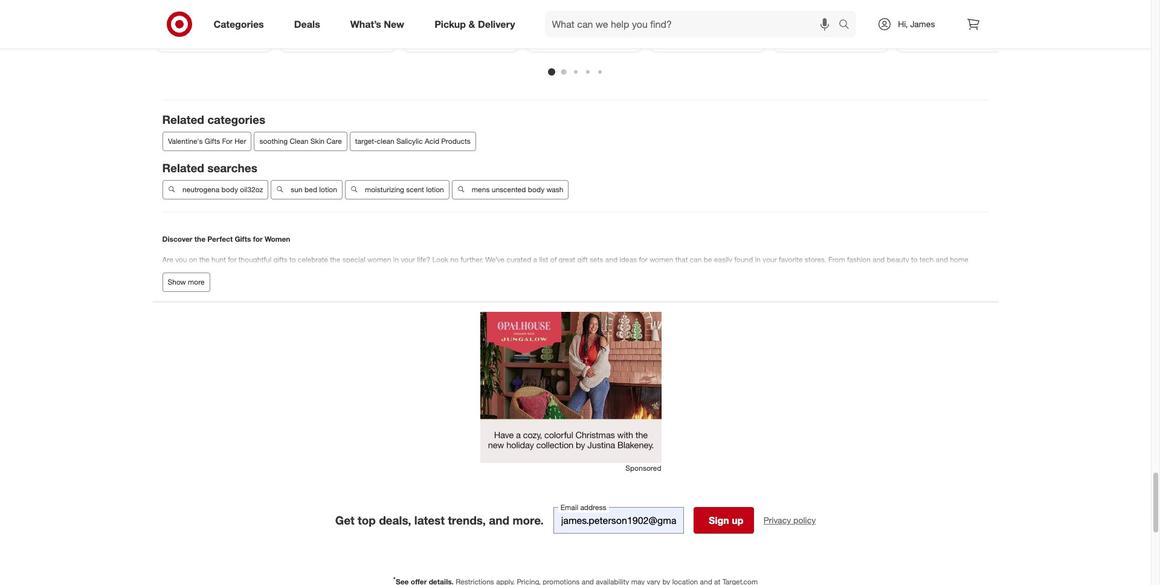 Task type: locate. For each thing, give the bounding box(es) containing it.
no
[[451, 255, 459, 264]]

scent
[[406, 185, 424, 194]]

1 horizontal spatial body
[[528, 185, 544, 194]]

1 body from the left
[[221, 185, 238, 194]]

0 horizontal spatial gifts
[[205, 137, 220, 146]]

care
[[326, 137, 342, 146]]

None text field
[[554, 507, 684, 534]]

gifts
[[205, 137, 220, 146], [235, 234, 251, 243]]

1 in from the left
[[393, 255, 399, 264]]

3 add to cart from the left
[[663, 30, 702, 39]]

covered.
[[231, 265, 259, 274]]

your left favorite
[[763, 255, 777, 264]]

clean
[[377, 137, 394, 146]]

1 related from the top
[[162, 113, 204, 126]]

get
[[335, 513, 355, 527]]

lotion for moisturizing scent lotion
[[426, 185, 444, 194]]

stores.
[[805, 255, 827, 264]]

2 cart from the left
[[565, 30, 579, 39]]

1 vertical spatial you
[[217, 265, 229, 274]]

for
[[253, 234, 263, 243], [228, 255, 237, 264], [639, 255, 648, 264]]

categories
[[207, 113, 265, 126]]

1 horizontal spatial women
[[650, 255, 674, 264]]

the right on in the left of the page
[[199, 255, 210, 264]]

your left life?
[[401, 255, 415, 264]]

to
[[186, 30, 193, 39], [556, 30, 563, 39], [679, 30, 686, 39], [803, 30, 810, 39], [290, 255, 296, 264], [912, 255, 918, 264]]

beauty
[[887, 255, 910, 264]]

in
[[393, 255, 399, 264], [755, 255, 761, 264]]

be
[[704, 255, 712, 264]]

for right ideas
[[639, 255, 648, 264]]

lotion for sun bed lotion
[[319, 185, 337, 194]]

4 add to cart button from the left
[[781, 25, 831, 44]]

pickup
[[435, 18, 466, 30]]

body left wash
[[528, 185, 544, 194]]

the
[[195, 234, 206, 243], [199, 255, 210, 264], [330, 255, 341, 264]]

1 horizontal spatial lotion
[[426, 185, 444, 194]]

search
[[834, 19, 863, 31]]

2 horizontal spatial for
[[639, 255, 648, 264]]

0 horizontal spatial body
[[221, 185, 238, 194]]

the left perfect
[[195, 234, 206, 243]]

for left women
[[253, 234, 263, 243]]

What can we help you find? suggestions appear below search field
[[545, 11, 842, 37]]

body inside 'link'
[[528, 185, 544, 194]]

for right hunt
[[228, 255, 237, 264]]

lotion right bed
[[319, 185, 337, 194]]

in right found
[[755, 255, 761, 264]]

related down valentine's
[[162, 161, 204, 175]]

you left on in the left of the page
[[175, 255, 187, 264]]

1 horizontal spatial in
[[755, 255, 761, 264]]

we've
[[486, 255, 505, 264]]

body left "oil32oz" on the left top of the page
[[221, 185, 238, 194]]

sets
[[590, 255, 604, 264]]

related up valentine's
[[162, 113, 204, 126]]

target-clean salicylic acid products link
[[350, 132, 476, 151]]

1 horizontal spatial gifts
[[235, 234, 251, 243]]

privacy policy link
[[764, 514, 816, 526]]

privacy
[[764, 515, 791, 525]]

the left special in the left top of the page
[[330, 255, 341, 264]]

are you on the hunt for thoughtful gifts to celebrate the special women in your life? look no further. we've curated a list of great gift sets and ideas for women that can be easily found in your favorite stores. from fashion and beauty to tech and home decor, we've got you covered.
[[162, 255, 969, 274]]

1 horizontal spatial you
[[217, 265, 229, 274]]

2 body from the left
[[528, 185, 544, 194]]

0 vertical spatial related
[[162, 113, 204, 126]]

0 horizontal spatial lotion
[[319, 185, 337, 194]]

discover the perfect gifts for women
[[162, 234, 290, 243]]

gifts
[[274, 255, 288, 264]]

0 vertical spatial gifts
[[205, 137, 220, 146]]

we've
[[184, 265, 203, 274]]

0 horizontal spatial women
[[368, 255, 391, 264]]

products
[[441, 137, 470, 146]]

new
[[384, 18, 405, 30]]

1 add from the left
[[170, 30, 184, 39]]

categories link
[[203, 11, 279, 37]]

her
[[234, 137, 246, 146]]

lotion
[[319, 185, 337, 194], [426, 185, 444, 194]]

sun
[[291, 185, 302, 194]]

2 lotion from the left
[[426, 185, 444, 194]]

show more button
[[162, 272, 210, 292]]

sun bed lotion link
[[271, 180, 342, 199]]

and
[[606, 255, 618, 264], [873, 255, 885, 264], [936, 255, 949, 264], [489, 513, 510, 527]]

show more
[[168, 277, 205, 286]]

tech
[[920, 255, 934, 264]]

women
[[368, 255, 391, 264], [650, 255, 674, 264]]

2 add to cart button from the left
[[535, 25, 584, 44]]

2 related from the top
[[162, 161, 204, 175]]

top
[[358, 513, 376, 527]]

sun bed lotion
[[291, 185, 337, 194]]

1 horizontal spatial your
[[763, 255, 777, 264]]

special
[[343, 255, 366, 264]]

hunt
[[212, 255, 226, 264]]

easily
[[714, 255, 733, 264]]

add to cart
[[170, 30, 209, 39], [540, 30, 579, 39], [663, 30, 702, 39], [787, 30, 826, 39]]

moisturizing scent lotion
[[365, 185, 444, 194]]

women right special in the left top of the page
[[368, 255, 391, 264]]

1 vertical spatial related
[[162, 161, 204, 175]]

0 horizontal spatial in
[[393, 255, 399, 264]]

neutrogena
[[182, 185, 219, 194]]

1 horizontal spatial for
[[253, 234, 263, 243]]

women left that
[[650, 255, 674, 264]]

related for related searches
[[162, 161, 204, 175]]

lotion right scent
[[426, 185, 444, 194]]

and right the tech
[[936, 255, 949, 264]]

&
[[469, 18, 475, 30]]

body
[[221, 185, 238, 194], [528, 185, 544, 194]]

you
[[175, 255, 187, 264], [217, 265, 229, 274]]

favorite
[[779, 255, 803, 264]]

up
[[732, 514, 744, 526]]

4 add to cart from the left
[[787, 30, 826, 39]]

*
[[393, 575, 396, 583]]

soothing
[[259, 137, 287, 146]]

skin
[[310, 137, 324, 146]]

related
[[162, 113, 204, 126], [162, 161, 204, 175]]

gifts left 'for' on the left top of page
[[205, 137, 220, 146]]

1 women from the left
[[368, 255, 391, 264]]

add
[[170, 30, 184, 39], [540, 30, 554, 39], [663, 30, 677, 39], [787, 30, 801, 39]]

0 horizontal spatial for
[[228, 255, 237, 264]]

3 add to cart button from the left
[[658, 25, 708, 44]]

unscented
[[492, 185, 526, 194]]

gifts right perfect
[[235, 234, 251, 243]]

look
[[433, 255, 449, 264]]

neutrogena body oil32oz
[[182, 185, 263, 194]]

what's new link
[[340, 11, 420, 37]]

2 your from the left
[[763, 255, 777, 264]]

in left life?
[[393, 255, 399, 264]]

0 horizontal spatial your
[[401, 255, 415, 264]]

list
[[539, 255, 549, 264]]

1 lotion from the left
[[319, 185, 337, 194]]

add to cart button
[[165, 25, 215, 44], [535, 25, 584, 44], [658, 25, 708, 44], [781, 25, 831, 44]]

* link
[[393, 575, 758, 585]]

more.
[[513, 513, 544, 527]]

0 vertical spatial you
[[175, 255, 187, 264]]

you down hunt
[[217, 265, 229, 274]]



Task type: vqa. For each thing, say whether or not it's contained in the screenshot.
latest
yes



Task type: describe. For each thing, give the bounding box(es) containing it.
and right sets
[[606, 255, 618, 264]]

and left "beauty"
[[873, 255, 885, 264]]

celebrate
[[298, 255, 328, 264]]

wash
[[546, 185, 563, 194]]

women
[[265, 234, 290, 243]]

mens unscented body wash link
[[452, 180, 569, 199]]

3 cart from the left
[[688, 30, 702, 39]]

thoughtful
[[239, 255, 272, 264]]

salicylic
[[396, 137, 423, 146]]

get top deals, latest trends, and more.
[[335, 513, 544, 527]]

bed
[[304, 185, 317, 194]]

what's
[[350, 18, 381, 30]]

soothing clean skin care
[[259, 137, 342, 146]]

1 cart from the left
[[195, 30, 209, 39]]

valentine's gifts for her
[[168, 137, 246, 146]]

hi,
[[898, 19, 908, 29]]

soothing clean skin care link
[[254, 132, 347, 151]]

curated
[[507, 255, 532, 264]]

moisturizing scent lotion link
[[345, 180, 449, 199]]

sign
[[709, 514, 730, 526]]

got
[[205, 265, 215, 274]]

acid
[[425, 137, 439, 146]]

categories
[[214, 18, 264, 30]]

3 add from the left
[[663, 30, 677, 39]]

latest
[[415, 513, 445, 527]]

discover
[[162, 234, 193, 243]]

valentine's gifts for her link
[[162, 132, 251, 151]]

oil32oz
[[240, 185, 263, 194]]

what's new
[[350, 18, 405, 30]]

4 cart from the left
[[812, 30, 826, 39]]

related searches
[[162, 161, 257, 175]]

0 horizontal spatial you
[[175, 255, 187, 264]]

2 add from the left
[[540, 30, 554, 39]]

trends,
[[448, 513, 486, 527]]

2 in from the left
[[755, 255, 761, 264]]

searches
[[207, 161, 257, 175]]

4 add from the left
[[787, 30, 801, 39]]

deals
[[294, 18, 320, 30]]

more
[[188, 277, 205, 286]]

that
[[676, 255, 688, 264]]

and left more.
[[489, 513, 510, 527]]

ideas
[[620, 255, 637, 264]]

advertisement region
[[480, 312, 662, 463]]

found
[[735, 255, 753, 264]]

can
[[690, 255, 702, 264]]

pickup & delivery
[[435, 18, 515, 30]]

james
[[911, 19, 936, 29]]

fashion
[[848, 255, 871, 264]]

target-clean salicylic acid products
[[355, 137, 470, 146]]

privacy policy
[[764, 515, 816, 525]]

sign up button
[[694, 507, 754, 534]]

search button
[[834, 11, 863, 40]]

sponsored
[[626, 463, 662, 473]]

further.
[[461, 255, 484, 264]]

mens
[[472, 185, 490, 194]]

neutrogena body oil32oz link
[[162, 180, 268, 199]]

1 add to cart from the left
[[170, 30, 209, 39]]

deals link
[[284, 11, 335, 37]]

delivery
[[478, 18, 515, 30]]

for
[[222, 137, 232, 146]]

valentine's
[[168, 137, 202, 146]]

gift
[[578, 255, 588, 264]]

1 vertical spatial gifts
[[235, 234, 251, 243]]

2 add to cart from the left
[[540, 30, 579, 39]]

a
[[534, 255, 537, 264]]

policy
[[794, 515, 816, 525]]

great
[[559, 255, 576, 264]]

mens unscented body wash
[[472, 185, 563, 194]]

1 your from the left
[[401, 255, 415, 264]]

1 add to cart button from the left
[[165, 25, 215, 44]]

related categories
[[162, 113, 265, 126]]

moisturizing
[[365, 185, 404, 194]]

perfect
[[208, 234, 233, 243]]

target-
[[355, 137, 377, 146]]

from
[[829, 255, 846, 264]]

deals,
[[379, 513, 411, 527]]

2 women from the left
[[650, 255, 674, 264]]

sign up
[[709, 514, 744, 526]]

pickup & delivery link
[[424, 11, 531, 37]]

hi, james
[[898, 19, 936, 29]]

related for related categories
[[162, 113, 204, 126]]



